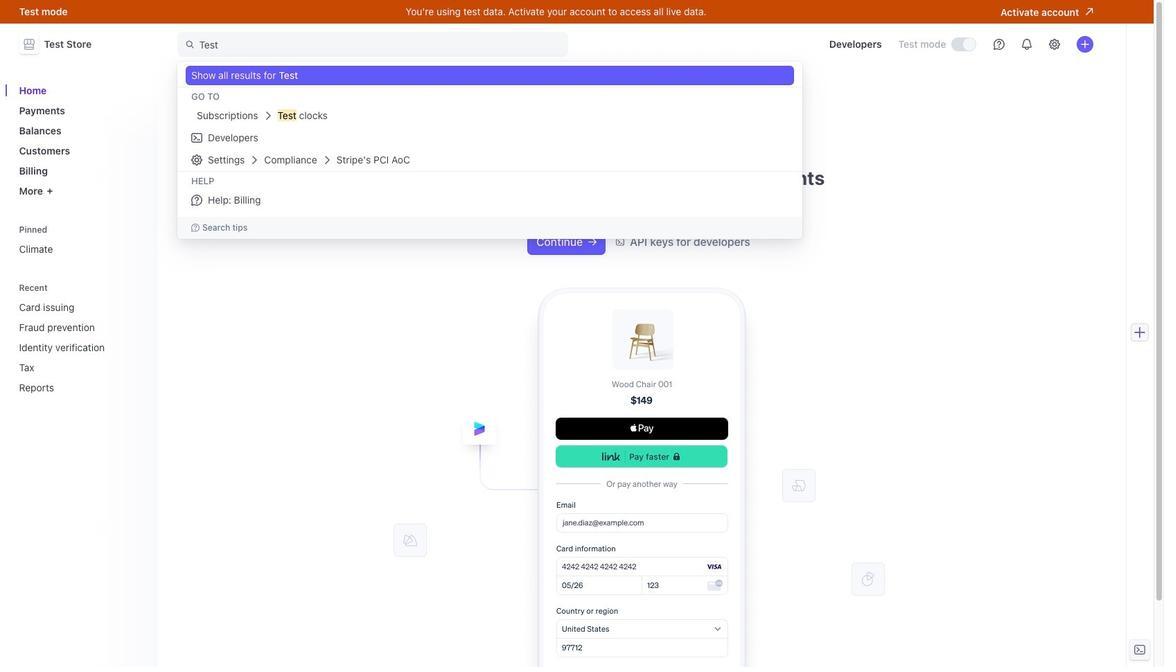Task type: describe. For each thing, give the bounding box(es) containing it.
Test mode checkbox
[[952, 38, 975, 51]]

core navigation links element
[[14, 79, 149, 202]]

clear history image
[[135, 284, 144, 292]]



Task type: locate. For each thing, give the bounding box(es) containing it.
svg image
[[588, 238, 597, 246]]

2 recent element from the top
[[14, 296, 149, 399]]

None search field
[[177, 32, 568, 57]]

edit pins image
[[135, 226, 144, 234]]

help image
[[993, 39, 1004, 50]]

pinned element
[[14, 220, 149, 261]]

settings image
[[1049, 39, 1060, 50]]

recent element
[[14, 278, 149, 399], [14, 296, 149, 399]]

notifications image
[[1021, 39, 1032, 50]]

Search text field
[[177, 32, 568, 57]]

1 recent element from the top
[[14, 278, 149, 399]]



Task type: vqa. For each thing, say whether or not it's contained in the screenshot.
the topmost Bugs
no



